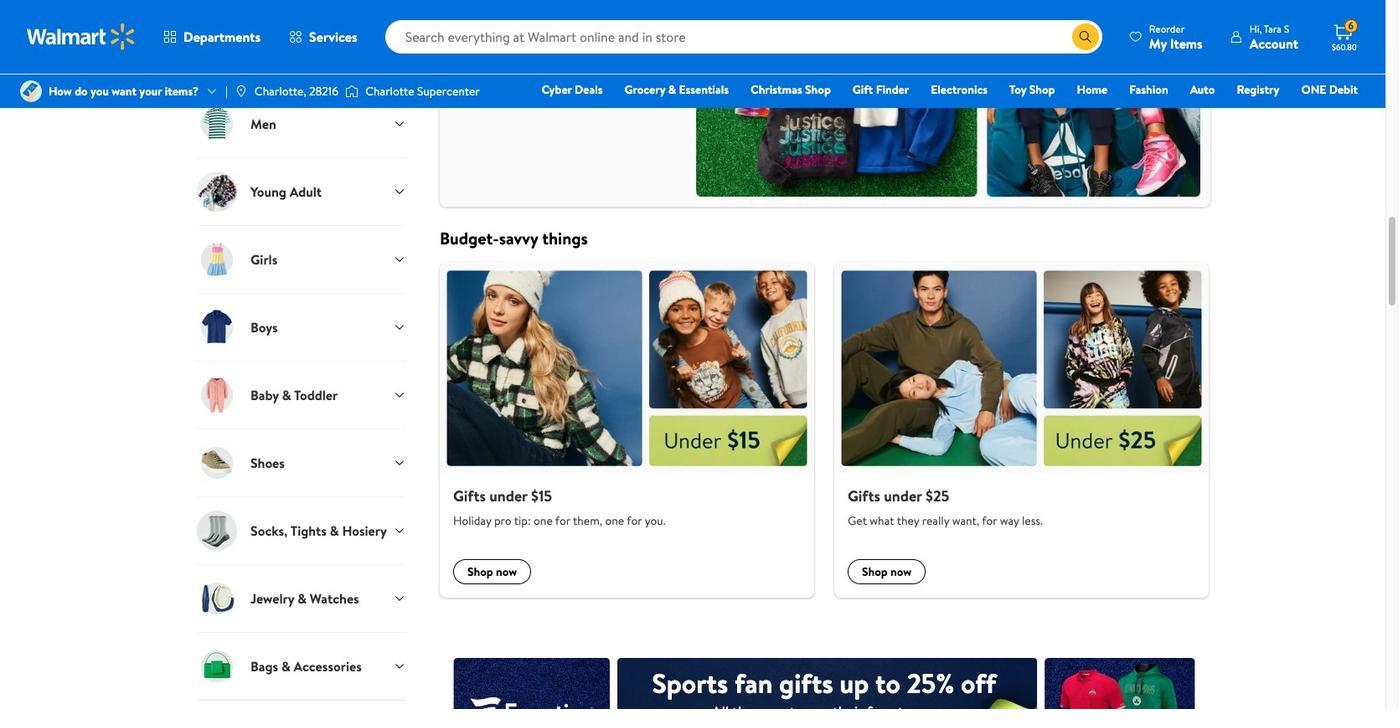 Task type: vqa. For each thing, say whether or not it's contained in the screenshot.
THEY
yes



Task type: describe. For each thing, give the bounding box(es) containing it.
tip:
[[514, 513, 531, 530]]

grocery & essentials link
[[617, 80, 736, 99]]

items
[[1170, 34, 1203, 52]]

my
[[1149, 34, 1167, 52]]

walmart+
[[1308, 105, 1358, 121]]

gifts under $25 get what they really want, for way less.
[[848, 486, 1043, 530]]

home link
[[1069, 80, 1115, 99]]

gifts
[[779, 665, 833, 702]]

men
[[250, 115, 276, 133]]

men button
[[197, 90, 406, 158]]

gifts under $25 list item
[[824, 263, 1219, 598]]

gift finder link
[[845, 80, 917, 99]]

one
[[1301, 81, 1327, 98]]

for inside gifts under $25 get what they really want, for way less.
[[982, 513, 997, 530]]

charlotte,
[[255, 83, 306, 100]]

want
[[112, 83, 137, 100]]

& for toddler
[[282, 386, 291, 405]]

cyber deals link
[[534, 80, 610, 99]]

you.
[[645, 513, 666, 530]]

boys
[[250, 319, 278, 337]]

fashion
[[1130, 81, 1168, 98]]

all
[[502, 20, 514, 37]]

walmart image
[[27, 23, 136, 50]]

christmas
[[751, 81, 802, 98]]

off
[[961, 665, 997, 702]]

accessories
[[294, 658, 362, 676]]

Walmart Site-Wide search field
[[385, 20, 1102, 54]]

shoes button
[[197, 429, 406, 497]]

baby & toddler button
[[197, 361, 406, 429]]

shop now for $25
[[862, 564, 912, 581]]

departments
[[183, 28, 261, 46]]

bags
[[250, 658, 278, 676]]

one debit walmart+
[[1301, 81, 1358, 121]]

items?
[[165, 83, 199, 100]]

now for $25
[[891, 564, 912, 581]]

services
[[309, 28, 357, 46]]

tara
[[1264, 21, 1282, 36]]

sports fan gifts up to 25% off
[[652, 665, 997, 702]]

shop all
[[473, 20, 514, 37]]

& right tights
[[330, 522, 339, 541]]

pro
[[494, 513, 512, 530]]

baby
[[250, 386, 279, 405]]

things
[[542, 227, 588, 250]]

essentials
[[679, 81, 729, 98]]

& for watches
[[298, 590, 307, 608]]

less.
[[1022, 513, 1043, 530]]

$60.80
[[1332, 41, 1357, 53]]

gift
[[853, 81, 873, 98]]

jewelry & watches
[[250, 590, 359, 608]]

walmart+ link
[[1301, 104, 1366, 122]]

6 $60.80
[[1332, 19, 1357, 53]]

2 one from the left
[[605, 513, 624, 530]]

hi,
[[1250, 21, 1262, 36]]

young
[[250, 183, 286, 201]]

& for essentials
[[668, 81, 676, 98]]

28216
[[309, 83, 339, 100]]

25%
[[907, 665, 955, 702]]

girls
[[250, 251, 278, 269]]

gifts under $15 list item
[[430, 263, 824, 598]]

one debit link
[[1294, 80, 1366, 99]]

watches
[[310, 590, 359, 608]]

& for accessories
[[281, 658, 291, 676]]

under for $25
[[884, 486, 922, 507]]

toddler
[[294, 386, 338, 405]]

jewelry
[[250, 590, 294, 608]]

toy shop link
[[1002, 80, 1063, 99]]

budget-
[[440, 227, 499, 250]]

shop right 'toy' on the top
[[1029, 81, 1055, 98]]

shop left 'all' on the left of the page
[[473, 20, 499, 37]]

gifts for gifts under $15
[[453, 486, 486, 507]]

sports
[[652, 665, 728, 702]]

$15
[[531, 486, 552, 507]]

 image for charlotte, 28216
[[234, 85, 248, 98]]

grocery & essentials
[[625, 81, 729, 98]]

budget-savvy things
[[440, 227, 588, 250]]

toy
[[1010, 81, 1027, 98]]

boys button
[[197, 294, 406, 361]]

fashion link
[[1122, 80, 1176, 99]]

electronics link
[[923, 80, 995, 99]]

to
[[876, 665, 901, 702]]

account
[[1250, 34, 1299, 52]]

search icon image
[[1079, 30, 1092, 44]]

reorder my items
[[1149, 21, 1203, 52]]



Task type: locate. For each thing, give the bounding box(es) containing it.
jewelry & watches button
[[197, 565, 406, 633]]

them,
[[573, 513, 602, 530]]

charlotte, 28216
[[255, 83, 339, 100]]

1 horizontal spatial now
[[891, 564, 912, 581]]

young adult button
[[197, 158, 406, 226]]

2 shop now from the left
[[862, 564, 912, 581]]

shop down 'what' at the bottom right
[[862, 564, 888, 581]]

cyber deals
[[542, 81, 603, 98]]

for
[[555, 513, 570, 530], [627, 513, 642, 530], [982, 513, 997, 530]]

0 horizontal spatial now
[[496, 564, 517, 581]]

savvy
[[499, 227, 538, 250]]

0 horizontal spatial gifts
[[453, 486, 486, 507]]

1 for from the left
[[555, 513, 570, 530]]

registry link
[[1229, 80, 1287, 99]]

one right tip:
[[534, 513, 553, 530]]

shop now
[[467, 564, 517, 581], [862, 564, 912, 581]]

cyber
[[542, 81, 572, 98]]

s
[[1284, 21, 1290, 36]]

socks,
[[250, 522, 288, 541]]

supercenter
[[417, 83, 480, 100]]

shop inside gifts under $25 list item
[[862, 564, 888, 581]]

1 horizontal spatial one
[[605, 513, 624, 530]]

electronics
[[931, 81, 988, 98]]

your
[[139, 83, 162, 100]]

shop now down pro
[[467, 564, 517, 581]]

shop now for $15
[[467, 564, 517, 581]]

gifts up get
[[848, 486, 880, 507]]

socks, tights & hosiery
[[250, 522, 387, 541]]

for left way
[[982, 513, 997, 530]]

1 horizontal spatial under
[[884, 486, 922, 507]]

adult
[[290, 183, 322, 201]]

departments button
[[149, 17, 275, 57]]

1 horizontal spatial gifts
[[848, 486, 880, 507]]

under up they
[[884, 486, 922, 507]]

reorder
[[1149, 21, 1185, 36]]

1 under from the left
[[489, 486, 528, 507]]

under for $15
[[489, 486, 528, 507]]

young adult
[[250, 183, 322, 201]]

now for $15
[[496, 564, 517, 581]]

&
[[668, 81, 676, 98], [282, 386, 291, 405], [330, 522, 339, 541], [298, 590, 307, 608], [281, 658, 291, 676]]

deals
[[575, 81, 603, 98]]

grocery
[[625, 81, 665, 98]]

0 horizontal spatial under
[[489, 486, 528, 507]]

& right baby
[[282, 386, 291, 405]]

shop now inside gifts under $15 list item
[[467, 564, 517, 581]]

0 horizontal spatial  image
[[20, 80, 42, 102]]

shop inside gifts under $15 list item
[[467, 564, 493, 581]]

get
[[848, 513, 867, 530]]

 image
[[20, 80, 42, 102], [234, 85, 248, 98]]

toy shop
[[1010, 81, 1055, 98]]

& right bags at the left of page
[[281, 658, 291, 676]]

under inside gifts under $15 holiday pro tip: one for them, one for you.
[[489, 486, 528, 507]]

0 horizontal spatial shop now
[[467, 564, 517, 581]]

6
[[1348, 19, 1354, 33]]

shop all link
[[460, 15, 527, 42]]

& right grocery
[[668, 81, 676, 98]]

$25
[[926, 486, 950, 507]]

christmas shop
[[751, 81, 831, 98]]

charlotte supercenter
[[365, 83, 480, 100]]

0 horizontal spatial one
[[534, 513, 553, 530]]

for left you.
[[627, 513, 642, 530]]

do
[[75, 83, 88, 100]]

services button
[[275, 17, 372, 57]]

for left "them,"
[[555, 513, 570, 530]]

1 horizontal spatial  image
[[234, 85, 248, 98]]

list
[[430, 263, 1219, 598]]

home
[[1077, 81, 1108, 98]]

 image for how do you want your items?
[[20, 80, 42, 102]]

bags & accessories
[[250, 658, 362, 676]]

debit
[[1329, 81, 1358, 98]]

& right jewelry
[[298, 590, 307, 608]]

shop now down 'what' at the bottom right
[[862, 564, 912, 581]]

tights
[[290, 522, 327, 541]]

now down pro
[[496, 564, 517, 581]]

want,
[[952, 513, 980, 530]]

 image left how at the left top of page
[[20, 80, 42, 102]]

how do you want your items?
[[49, 83, 199, 100]]

shop
[[473, 20, 499, 37], [805, 81, 831, 98], [1029, 81, 1055, 98], [467, 564, 493, 581], [862, 564, 888, 581]]

now down they
[[891, 564, 912, 581]]

socks, tights & hosiery button
[[197, 497, 406, 565]]

1 horizontal spatial for
[[627, 513, 642, 530]]

gifts up the holiday
[[453, 486, 486, 507]]

3 for from the left
[[982, 513, 997, 530]]

1 gifts from the left
[[453, 486, 486, 507]]

one
[[534, 513, 553, 530], [605, 513, 624, 530]]

shop now inside gifts under $25 list item
[[862, 564, 912, 581]]

2 now from the left
[[891, 564, 912, 581]]

|
[[225, 83, 228, 100]]

now inside gifts under $25 list item
[[891, 564, 912, 581]]

shop right the christmas
[[805, 81, 831, 98]]

holiday
[[453, 513, 491, 530]]

up
[[840, 665, 869, 702]]

 image right |
[[234, 85, 248, 98]]

way
[[1000, 513, 1019, 530]]

shoes
[[250, 454, 285, 473]]

fan
[[735, 665, 773, 702]]

gifts inside gifts under $25 get what they really want, for way less.
[[848, 486, 880, 507]]

under up pro
[[489, 486, 528, 507]]

under inside gifts under $25 get what they really want, for way less.
[[884, 486, 922, 507]]

now inside gifts under $15 list item
[[496, 564, 517, 581]]

auto link
[[1183, 80, 1223, 99]]

shop down the holiday
[[467, 564, 493, 581]]

2 under from the left
[[884, 486, 922, 507]]

gifts inside gifts under $15 holiday pro tip: one for them, one for you.
[[453, 486, 486, 507]]

1 one from the left
[[534, 513, 553, 530]]

gifts for gifts under $25
[[848, 486, 880, 507]]

one right "them,"
[[605, 513, 624, 530]]

how
[[49, 83, 72, 100]]

2 gifts from the left
[[848, 486, 880, 507]]

gift finder
[[853, 81, 909, 98]]

you
[[91, 83, 109, 100]]

1 now from the left
[[496, 564, 517, 581]]

2 for from the left
[[627, 513, 642, 530]]

finder
[[876, 81, 909, 98]]

christmas shop link
[[743, 80, 838, 99]]

what
[[870, 513, 894, 530]]

under
[[489, 486, 528, 507], [884, 486, 922, 507]]

hi, tara s account
[[1250, 21, 1299, 52]]

1 shop now from the left
[[467, 564, 517, 581]]

1 horizontal spatial shop now
[[862, 564, 912, 581]]

bags & accessories button
[[197, 633, 406, 701]]

Search search field
[[385, 20, 1102, 54]]

now
[[496, 564, 517, 581], [891, 564, 912, 581]]

gifts
[[453, 486, 486, 507], [848, 486, 880, 507]]

auto
[[1190, 81, 1215, 98]]

0 horizontal spatial for
[[555, 513, 570, 530]]

sports fan image
[[453, 639, 1196, 710]]

 image
[[345, 83, 359, 100]]

2 horizontal spatial for
[[982, 513, 997, 530]]

baby & toddler
[[250, 386, 338, 405]]

list containing gifts under $15
[[430, 263, 1219, 598]]

charlotte
[[365, 83, 414, 100]]

gifts under $15 holiday pro tip: one for them, one for you.
[[453, 486, 666, 530]]



